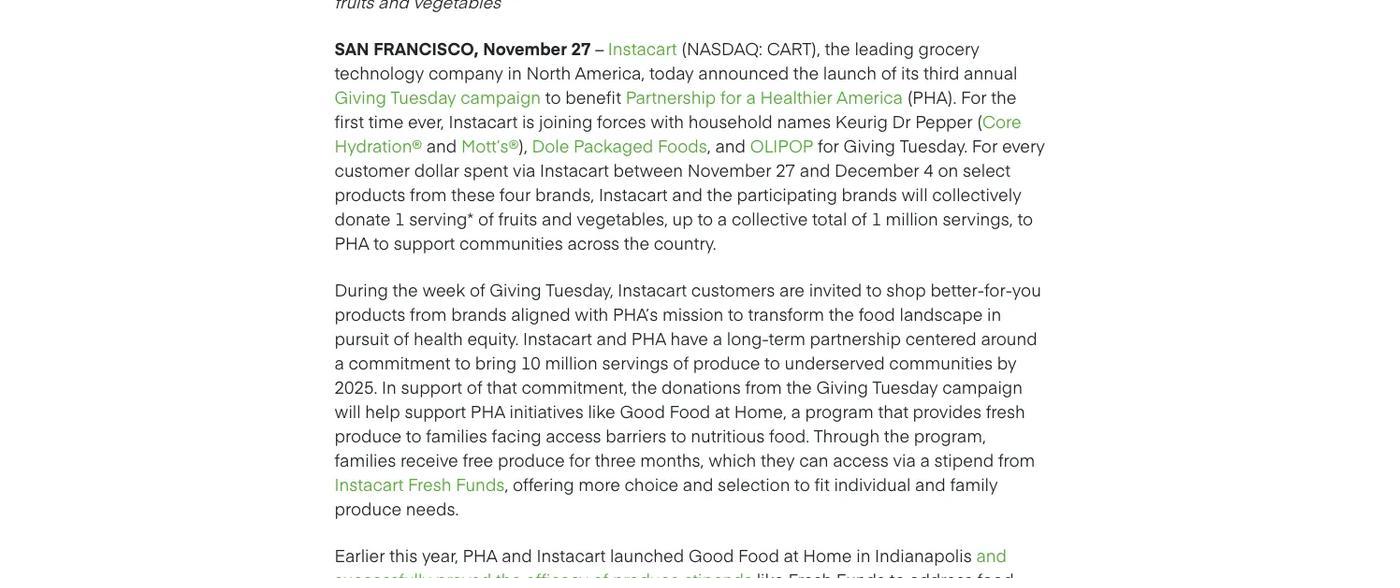 Task type: describe. For each thing, give the bounding box(es) containing it.
the left week
[[393, 278, 418, 302]]

the down underserved at the bottom
[[787, 375, 812, 399]]

initiatives
[[510, 400, 584, 423]]

benefit
[[566, 85, 622, 109]]

select
[[963, 158, 1011, 182]]

from inside for every customer dollar spent via instacart between november 27 and december 4 on select products from these four brands, instacart and the participating brands will collectively donate 1 serving* of fruits and vegetables, up to a collective total of 1 million servings, to pha to support communities across the country.
[[410, 183, 447, 206]]

spent
[[464, 158, 509, 182]]

in
[[382, 375, 397, 399]]

on
[[938, 158, 959, 182]]

partnership
[[810, 327, 901, 350]]

support inside for every customer dollar spent via instacart between november 27 and december 4 on select products from these four brands, instacart and the participating brands will collectively donate 1 serving* of fruits and vegetables, up to a collective total of 1 million servings, to pha to support communities across the country.
[[394, 231, 455, 255]]

at inside during the week of giving tuesday, instacart customers are invited to shop better-for-you products from brands aligned with pha's mission to transform the food landscape in pursuit of health equity. instacart and pha have a long-term partnership centered around a commitment to bring 10 million servings of produce to underserved communities by 2025. in support of that commitment, the donations from the giving tuesday campaign will help support pha initiatives like good food at home, a program that provides fresh produce to families facing access barriers to nutritious food. through the program, families receive free produce for three months, which they can access via a stipend from instacart fresh funds
[[715, 400, 730, 423]]

giving up program
[[817, 375, 868, 399]]

donate
[[335, 207, 391, 230]]

pursuit
[[335, 327, 389, 350]]

food inside during the week of giving tuesday, instacart customers are invited to shop better-for-you products from brands aligned with pha's mission to transform the food landscape in pursuit of health equity. instacart and pha have a long-term partnership centered around a commitment to bring 10 million servings of produce to underserved communities by 2025. in support of that commitment, the donations from the giving tuesday campaign will help support pha initiatives like good food at home, a program that provides fresh produce to families facing access barriers to nutritious food. through the program, families receive free produce for three months, which they can access via a stipend from instacart fresh funds
[[670, 400, 711, 423]]

through
[[814, 424, 880, 448]]

november inside san francisco, november 27 – instacart
[[483, 37, 567, 60]]

from down fresh
[[999, 448, 1036, 472]]

keurig
[[836, 110, 888, 133]]

27 inside for every customer dollar spent via instacart between november 27 and december 4 on select products from these four brands, instacart and the participating brands will collectively donate 1 serving* of fruits and vegetables, up to a collective total of 1 million servings, to pha to support communities across the country.
[[776, 158, 796, 182]]

instacart down aligned
[[523, 327, 592, 350]]

core
[[983, 110, 1022, 133]]

home
[[803, 544, 852, 567]]

choice
[[625, 473, 679, 496]]

december
[[835, 158, 920, 182]]

27 inside san francisco, november 27 – instacart
[[571, 37, 591, 60]]

instacart link
[[608, 36, 677, 60]]

0 vertical spatial ,
[[708, 134, 711, 157]]

giving up aligned
[[490, 278, 542, 302]]

giving up the december
[[844, 134, 896, 157]]

family
[[950, 473, 998, 496]]

landscape
[[900, 302, 983, 326]]

instacart up efficacy
[[537, 544, 606, 567]]

from up home,
[[746, 375, 782, 399]]

the inside and successfully proved the efficacy of produce stipends
[[496, 568, 522, 578]]

food
[[859, 302, 896, 326]]

fit
[[815, 473, 830, 496]]

olipop link
[[750, 134, 814, 157]]

for for pepper
[[961, 85, 987, 109]]

the up launch
[[825, 36, 851, 60]]

four
[[500, 183, 531, 206]]

0 vertical spatial that
[[487, 375, 517, 399]]

products for 1
[[335, 183, 406, 206]]

by
[[998, 351, 1017, 375]]

and down months, at the bottom of the page
[[683, 473, 714, 496]]

the down servings
[[632, 375, 657, 399]]

instacart up brands,
[[540, 158, 609, 182]]

pha down pha's
[[632, 327, 666, 350]]

to down customers
[[728, 302, 744, 326]]

pha up proved
[[463, 544, 498, 567]]

the down and mott's® ), dole packaged foods , and olipop for giving tuesday.
[[707, 183, 733, 206]]

between
[[614, 158, 683, 182]]

november inside for every customer dollar spent via instacart between november 27 and december 4 on select products from these four brands, instacart and the participating brands will collectively donate 1 serving* of fruits and vegetables, up to a collective total of 1 million servings, to pha to support communities across the country.
[[688, 158, 772, 182]]

and up participating at the top
[[800, 158, 831, 182]]

will inside during the week of giving tuesday, instacart customers are invited to shop better-for-you products from brands aligned with pha's mission to transform the food landscape in pursuit of health equity. instacart and pha have a long-term partnership centered around a commitment to bring 10 million servings of produce to underserved communities by 2025. in support of that commitment, the donations from the giving tuesday campaign will help support pha initiatives like good food at home, a program that provides fresh produce to families facing access barriers to nutritious food. through the program, families receive free produce for three months, which they can access via a stipend from instacart fresh funds
[[335, 400, 361, 423]]

of down bring
[[467, 375, 483, 399]]

north
[[526, 61, 571, 84]]

long-
[[727, 327, 769, 350]]

),
[[519, 134, 528, 157]]

and inside and successfully proved the efficacy of produce stipends
[[977, 544, 1007, 567]]

tuesday inside during the week of giving tuesday, instacart customers are invited to shop better-for-you products from brands aligned with pha's mission to transform the food landscape in pursuit of health equity. instacart and pha have a long-term partnership centered around a commitment to bring 10 million servings of produce to underserved communities by 2025. in support of that commitment, the donations from the giving tuesday campaign will help support pha initiatives like good food at home, a program that provides fresh produce to families facing access barriers to nutritious food. through the program, families receive free produce for three months, which they can access via a stipend from instacart fresh funds
[[873, 375, 938, 399]]

and down the stipend
[[916, 473, 946, 496]]

grocery
[[919, 36, 980, 60]]

the down the 'invited'
[[829, 302, 855, 326]]

launch
[[824, 61, 877, 84]]

instacart left fresh
[[335, 473, 404, 496]]

to inside (nasdaq: cart), the leading grocery technology company in north america, today announced the launch of its third annual giving tuesday campaign to benefit partnership for a healthier america (pha).
[[546, 85, 561, 109]]

million inside during the week of giving tuesday, instacart customers are invited to shop better-for-you products from brands aligned with pha's mission to transform the food landscape in pursuit of health equity. instacart and pha have a long-term partnership centered around a commitment to bring 10 million servings of produce to underserved communities by 2025. in support of that commitment, the donations from the giving tuesday campaign will help support pha initiatives like good food at home, a program that provides fresh produce to families facing access barriers to nutritious food. through the program, families receive free produce for three months, which they can access via a stipend from instacart fresh funds
[[545, 351, 598, 375]]

in inside (nasdaq: cart), the leading grocery technology company in north america, today announced the launch of its third annual giving tuesday campaign to benefit partnership for a healthier america (pha).
[[508, 61, 522, 84]]

to up months, at the bottom of the page
[[671, 424, 687, 448]]

health
[[414, 327, 463, 350]]

three
[[595, 448, 636, 472]]

of down these at the top
[[478, 207, 494, 230]]

communities inside for every customer dollar spent via instacart between november 27 and december 4 on select products from these four brands, instacart and the participating brands will collectively donate 1 serving* of fruits and vegetables, up to a collective total of 1 million servings, to pha to support communities across the country.
[[460, 231, 563, 255]]

via inside for every customer dollar spent via instacart between november 27 and december 4 on select products from these four brands, instacart and the participating brands will collectively donate 1 serving* of fruits and vegetables, up to a collective total of 1 million servings, to pha to support communities across the country.
[[513, 158, 536, 182]]

brands,
[[535, 183, 595, 206]]

of inside and successfully proved the efficacy of produce stipends
[[593, 568, 609, 578]]

tuesday,
[[546, 278, 614, 302]]

commitment
[[349, 351, 451, 375]]

campaign inside during the week of giving tuesday, instacart customers are invited to shop better-for-you products from brands aligned with pha's mission to transform the food landscape in pursuit of health equity. instacart and pha have a long-term partnership centered around a commitment to bring 10 million servings of produce to underserved communities by 2025. in support of that commitment, the donations from the giving tuesday campaign will help support pha initiatives like good food at home, a program that provides fresh produce to families facing access barriers to nutritious food. through the program, families receive free produce for three months, which they can access via a stipend from instacart fresh funds
[[943, 375, 1023, 399]]

efficacy
[[526, 568, 589, 578]]

every
[[1002, 134, 1046, 157]]

provides
[[913, 400, 982, 423]]

a up food.
[[791, 400, 801, 423]]

via inside during the week of giving tuesday, instacart customers are invited to shop better-for-you products from brands aligned with pha's mission to transform the food landscape in pursuit of health equity. instacart and pha have a long-term partnership centered around a commitment to bring 10 million servings of produce to underserved communities by 2025. in support of that commitment, the donations from the giving tuesday campaign will help support pha initiatives like good food at home, a program that provides fresh produce to families facing access barriers to nutritious food. through the program, families receive free produce for three months, which they can access via a stipend from instacart fresh funds
[[893, 448, 916, 472]]

transform
[[748, 302, 825, 326]]

2 vertical spatial support
[[405, 400, 466, 423]]

to right up
[[698, 207, 713, 230]]

to up food
[[867, 278, 882, 302]]

pepper
[[916, 110, 973, 133]]

2 1 from the left
[[872, 207, 882, 230]]

vegetables,
[[577, 207, 668, 230]]

pha inside for every customer dollar spent via instacart between november 27 and december 4 on select products from these four brands, instacart and the participating brands will collectively donate 1 serving* of fruits and vegetables, up to a collective total of 1 million servings, to pha to support communities across the country.
[[335, 231, 369, 255]]

to left bring
[[455, 351, 471, 375]]

francisco,
[[374, 37, 479, 60]]

and up dollar
[[426, 134, 457, 157]]

and down brands,
[[542, 207, 573, 230]]

with inside during the week of giving tuesday, instacart customers are invited to shop better-for-you products from brands aligned with pha's mission to transform the food landscape in pursuit of health equity. instacart and pha have a long-term partnership centered around a commitment to bring 10 million servings of produce to underserved communities by 2025. in support of that commitment, the donations from the giving tuesday campaign will help support pha initiatives like good food at home, a program that provides fresh produce to families facing access barriers to nutritious food. through the program, families receive free produce for three months, which they can access via a stipend from instacart fresh funds
[[575, 302, 609, 326]]

core hydration®
[[335, 110, 1022, 157]]

(nasdaq:
[[682, 36, 763, 60]]

nutritious
[[691, 424, 765, 448]]

tuesday inside (nasdaq: cart), the leading grocery technology company in north america, today announced the launch of its third annual giving tuesday campaign to benefit partnership for a healthier america (pha).
[[391, 85, 456, 109]]

of inside (nasdaq: cart), the leading grocery technology company in north america, today announced the launch of its third annual giving tuesday campaign to benefit partnership for a healthier america (pha).
[[881, 61, 897, 84]]

of right week
[[470, 278, 485, 302]]

barriers
[[606, 424, 667, 448]]

year,
[[422, 544, 458, 567]]

are
[[780, 278, 805, 302]]

you
[[1013, 278, 1042, 302]]

giving inside (nasdaq: cart), the leading grocery technology company in north america, today announced the launch of its third annual giving tuesday campaign to benefit partnership for a healthier america (pha).
[[335, 85, 386, 109]]

and down household
[[716, 134, 746, 157]]

commitment,
[[522, 375, 628, 399]]

mott's® link
[[461, 134, 519, 157]]

and inside during the week of giving tuesday, instacart customers are invited to shop better-for-you products from brands aligned with pha's mission to transform the food landscape in pursuit of health equity. instacart and pha have a long-term partnership centered around a commitment to bring 10 million servings of produce to underserved communities by 2025. in support of that commitment, the donations from the giving tuesday campaign will help support pha initiatives like good food at home, a program that provides fresh produce to families facing access barriers to nutritious food. through the program, families receive free produce for three months, which they can access via a stipend from instacart fresh funds
[[597, 327, 627, 350]]

instacart up pha's
[[618, 278, 687, 302]]

fresh
[[408, 473, 452, 496]]

customers
[[692, 278, 775, 302]]

week
[[423, 278, 465, 302]]

0 vertical spatial families
[[426, 424, 488, 448]]

, inside , offering more choice and selection to fit individual and family produce needs.
[[505, 473, 509, 496]]

the inside for the first time ever, instacart is joining forces with household names keurig dr pepper (
[[992, 85, 1017, 109]]

these
[[451, 183, 495, 206]]

of up commitment
[[394, 327, 409, 350]]

to down the donate
[[374, 231, 389, 255]]

1 vertical spatial good
[[689, 544, 734, 567]]

a up "2025."
[[335, 351, 344, 375]]

technology
[[335, 61, 424, 84]]

produce inside , offering more choice and selection to fit individual and family produce needs.
[[335, 497, 402, 521]]

to right the servings,
[[1018, 207, 1034, 230]]

to down term
[[765, 351, 780, 375]]

this
[[390, 544, 418, 567]]

dole
[[532, 134, 570, 157]]

instacart inside for the first time ever, instacart is joining forces with household names keurig dr pepper (
[[449, 110, 518, 133]]

pha's
[[613, 302, 658, 326]]

shop
[[887, 278, 926, 302]]

in inside during the week of giving tuesday, instacart customers are invited to shop better-for-you products from brands aligned with pha's mission to transform the food landscape in pursuit of health equity. instacart and pha have a long-term partnership centered around a commitment to bring 10 million servings of produce to underserved communities by 2025. in support of that commitment, the donations from the giving tuesday campaign will help support pha initiatives like good food at home, a program that provides fresh produce to families facing access barriers to nutritious food. through the program, families receive free produce for three months, which they can access via a stipend from instacart fresh funds
[[988, 302, 1002, 326]]

program
[[806, 400, 874, 423]]

will inside for every customer dollar spent via instacart between november 27 and december 4 on select products from these four brands, instacart and the participating brands will collectively donate 1 serving* of fruits and vegetables, up to a collective total of 1 million servings, to pha to support communities across the country.
[[902, 183, 928, 206]]

more
[[579, 473, 620, 496]]

stipend
[[935, 448, 994, 472]]

months,
[[641, 448, 704, 472]]

participating
[[737, 183, 838, 206]]



Task type: vqa. For each thing, say whether or not it's contained in the screenshot.
AUTO-ORDERS 'LINK'
no



Task type: locate. For each thing, give the bounding box(es) containing it.
0 vertical spatial with
[[651, 110, 684, 133]]

1 vertical spatial families
[[335, 448, 396, 472]]

0 horizontal spatial 27
[[571, 37, 591, 60]]

receive
[[401, 448, 458, 472]]

for inside (nasdaq: cart), the leading grocery technology company in north america, today announced the launch of its third annual giving tuesday campaign to benefit partnership for a healthier america (pha).
[[721, 85, 742, 109]]

funds
[[456, 473, 505, 496]]

1 1 from the left
[[395, 207, 405, 230]]

, left offering
[[505, 473, 509, 496]]

the down vegetables,
[[624, 231, 650, 255]]

a right have
[[713, 327, 723, 350]]

1
[[395, 207, 405, 230], [872, 207, 882, 230]]

program,
[[914, 424, 986, 448]]

at left home
[[784, 544, 799, 567]]

1 horizontal spatial via
[[893, 448, 916, 472]]

food down donations at the bottom of the page
[[670, 400, 711, 423]]

brands up "equity."
[[451, 302, 507, 326]]

0 horizontal spatial ,
[[505, 473, 509, 496]]

announced
[[699, 61, 789, 84]]

0 horizontal spatial families
[[335, 448, 396, 472]]

forces
[[597, 110, 646, 133]]

during
[[335, 278, 388, 302]]

olipop
[[750, 134, 814, 157]]

million inside for every customer dollar spent via instacart between november 27 and december 4 on select products from these four brands, instacart and the participating brands will collectively donate 1 serving* of fruits and vegetables, up to a collective total of 1 million servings, to pha to support communities across the country.
[[886, 207, 939, 230]]

in right home
[[857, 544, 871, 567]]

to inside , offering more choice and selection to fit individual and family produce needs.
[[795, 473, 810, 496]]

campaign inside (nasdaq: cart), the leading grocery technology company in north america, today announced the launch of its third annual giving tuesday campaign to benefit partnership for a healthier america (pha).
[[461, 85, 541, 109]]

for for select
[[972, 134, 998, 157]]

0 vertical spatial for
[[961, 85, 987, 109]]

0 vertical spatial brands
[[842, 183, 897, 206]]

0 vertical spatial via
[[513, 158, 536, 182]]

for down names
[[818, 134, 840, 157]]

million up commitment,
[[545, 351, 598, 375]]

communities inside during the week of giving tuesday, instacart customers are invited to shop better-for-you products from brands aligned with pha's mission to transform the food landscape in pursuit of health equity. instacart and pha have a long-term partnership centered around a commitment to bring 10 million servings of produce to underserved communities by 2025. in support of that commitment, the donations from the giving tuesday campaign will help support pha initiatives like good food at home, a program that provides fresh produce to families facing access barriers to nutritious food. through the program, families receive free produce for three months, which they can access via a stipend from instacart fresh funds
[[890, 351, 993, 375]]

0 horizontal spatial in
[[508, 61, 522, 84]]

1 horizontal spatial brands
[[842, 183, 897, 206]]

november up north
[[483, 37, 567, 60]]

1 vertical spatial via
[[893, 448, 916, 472]]

0 horizontal spatial for
[[569, 448, 591, 472]]

1 vertical spatial with
[[575, 302, 609, 326]]

families
[[426, 424, 488, 448], [335, 448, 396, 472]]

needs.
[[406, 497, 459, 521]]

will down "2025."
[[335, 400, 361, 423]]

underserved
[[785, 351, 885, 375]]

access up individual
[[833, 448, 889, 472]]

0 vertical spatial food
[[670, 400, 711, 423]]

from up the health
[[410, 302, 447, 326]]

pha down the donate
[[335, 231, 369, 255]]

aligned
[[511, 302, 571, 326]]

and
[[426, 134, 457, 157], [716, 134, 746, 157], [800, 158, 831, 182], [672, 183, 703, 206], [542, 207, 573, 230], [597, 327, 627, 350], [683, 473, 714, 496], [916, 473, 946, 496], [502, 544, 532, 567], [977, 544, 1007, 567]]

first
[[335, 110, 364, 133]]

facing
[[492, 424, 542, 448]]

0 vertical spatial good
[[620, 400, 665, 423]]

4
[[924, 158, 934, 182]]

the up healthier
[[794, 61, 819, 84]]

term
[[769, 327, 806, 350]]

stipends
[[684, 568, 753, 578]]

(pha).
[[908, 85, 957, 109]]

access down initiatives
[[546, 424, 602, 448]]

0 horizontal spatial good
[[620, 400, 665, 423]]

0 horizontal spatial via
[[513, 158, 536, 182]]

produce down long-
[[693, 351, 760, 375]]

core hydration® link
[[335, 110, 1022, 157]]

0 horizontal spatial brands
[[451, 302, 507, 326]]

2 horizontal spatial for
[[818, 134, 840, 157]]

1 vertical spatial food
[[739, 544, 780, 567]]

selection
[[718, 473, 790, 496]]

via down ),
[[513, 158, 536, 182]]

time
[[368, 110, 404, 133]]

giving tuesday campaign link
[[335, 85, 541, 109]]

for inside for the first time ever, instacart is joining forces with household names keurig dr pepper (
[[961, 85, 987, 109]]

0 horizontal spatial food
[[670, 400, 711, 423]]

instacart up mott's® link
[[449, 110, 518, 133]]

via
[[513, 158, 536, 182], [893, 448, 916, 472]]

1 horizontal spatial 27
[[776, 158, 796, 182]]

to down north
[[546, 85, 561, 109]]

proved
[[436, 568, 492, 578]]

mott's®
[[461, 134, 519, 157]]

0 vertical spatial will
[[902, 183, 928, 206]]

communities down the fruits
[[460, 231, 563, 255]]

1 vertical spatial in
[[988, 302, 1002, 326]]

0 vertical spatial november
[[483, 37, 567, 60]]

november down and mott's® ), dole packaged foods , and olipop for giving tuesday.
[[688, 158, 772, 182]]

1 vertical spatial for
[[818, 134, 840, 157]]

can
[[800, 448, 829, 472]]

2 vertical spatial in
[[857, 544, 871, 567]]

1 horizontal spatial tuesday
[[873, 375, 938, 399]]

1 horizontal spatial with
[[651, 110, 684, 133]]

products for pursuit
[[335, 302, 406, 326]]

the right proved
[[496, 568, 522, 578]]

1 vertical spatial products
[[335, 302, 406, 326]]

1 vertical spatial brands
[[451, 302, 507, 326]]

fruits
[[498, 207, 538, 230]]

a down program,
[[921, 448, 930, 472]]

1 horizontal spatial million
[[886, 207, 939, 230]]

pha up the facing
[[471, 400, 505, 423]]

products up pursuit
[[335, 302, 406, 326]]

1 vertical spatial for
[[972, 134, 998, 157]]

0 vertical spatial support
[[394, 231, 455, 255]]

free
[[463, 448, 494, 472]]

produce down help
[[335, 424, 402, 448]]

country.
[[654, 231, 717, 255]]

indianapolis
[[875, 544, 972, 567]]

in down san francisco, november 27 – instacart
[[508, 61, 522, 84]]

for-
[[985, 278, 1013, 302]]

0 vertical spatial access
[[546, 424, 602, 448]]

1 horizontal spatial good
[[689, 544, 734, 567]]

, offering more choice and selection to fit individual and family produce needs.
[[335, 473, 998, 521]]

2 horizontal spatial in
[[988, 302, 1002, 326]]

communities
[[460, 231, 563, 255], [890, 351, 993, 375]]

produce
[[693, 351, 760, 375], [335, 424, 402, 448], [498, 448, 565, 472], [335, 497, 402, 521], [613, 568, 680, 578]]

10
[[521, 351, 541, 375]]

1 horizontal spatial ,
[[708, 134, 711, 157]]

families up the "free"
[[426, 424, 488, 448]]

1 horizontal spatial for
[[721, 85, 742, 109]]

0 vertical spatial tuesday
[[391, 85, 456, 109]]

centered
[[906, 327, 977, 350]]

san francisco, november 27 – instacart
[[335, 36, 677, 60]]

for inside during the week of giving tuesday, instacart customers are invited to shop better-for-you products from brands aligned with pha's mission to transform the food landscape in pursuit of health equity. instacart and pha have a long-term partnership centered around a commitment to bring 10 million servings of produce to underserved communities by 2025. in support of that commitment, the donations from the giving tuesday campaign will help support pha initiatives like good food at home, a program that provides fresh produce to families facing access barriers to nutritious food. through the program, families receive free produce for three months, which they can access via a stipend from instacart fresh funds
[[569, 448, 591, 472]]

1 horizontal spatial access
[[833, 448, 889, 472]]

0 vertical spatial products
[[335, 183, 406, 206]]

1 vertical spatial at
[[784, 544, 799, 567]]

that down bring
[[487, 375, 517, 399]]

during the week of giving tuesday, instacart customers are invited to shop better-for-you products from brands aligned with pha's mission to transform the food landscape in pursuit of health equity. instacart and pha have a long-term partnership centered around a commitment to bring 10 million servings of produce to underserved communities by 2025. in support of that commitment, the donations from the giving tuesday campaign will help support pha initiatives like good food at home, a program that provides fresh produce to families facing access barriers to nutritious food. through the program, families receive free produce for three months, which they can access via a stipend from instacart fresh funds
[[335, 278, 1042, 496]]

for
[[721, 85, 742, 109], [818, 134, 840, 157], [569, 448, 591, 472]]

good up barriers
[[620, 400, 665, 423]]

1 vertical spatial november
[[688, 158, 772, 182]]

brands inside for every customer dollar spent via instacart between november 27 and december 4 on select products from these four brands, instacart and the participating brands will collectively donate 1 serving* of fruits and vegetables, up to a collective total of 1 million servings, to pha to support communities across the country.
[[842, 183, 897, 206]]

support down commitment
[[401, 375, 463, 399]]

to up receive
[[406, 424, 422, 448]]

that up through
[[878, 400, 909, 423]]

across
[[568, 231, 620, 255]]

food.
[[770, 424, 810, 448]]

household
[[689, 110, 773, 133]]

up
[[673, 207, 693, 230]]

its
[[901, 61, 920, 84]]

produce up earlier
[[335, 497, 402, 521]]

for inside for every customer dollar spent via instacart between november 27 and december 4 on select products from these four brands, instacart and the participating brands will collectively donate 1 serving* of fruits and vegetables, up to a collective total of 1 million servings, to pha to support communities across the country.
[[972, 134, 998, 157]]

1 vertical spatial that
[[878, 400, 909, 423]]

leading
[[855, 36, 914, 60]]

customer
[[335, 158, 410, 182]]

foods
[[658, 134, 708, 157]]

1 horizontal spatial in
[[857, 544, 871, 567]]

of right efficacy
[[593, 568, 609, 578]]

to left fit
[[795, 473, 810, 496]]

2 vertical spatial for
[[569, 448, 591, 472]]

instacart up vegetables,
[[599, 183, 668, 206]]

is
[[522, 110, 535, 133]]

cart),
[[767, 36, 821, 60]]

joining
[[539, 110, 593, 133]]

(
[[977, 110, 983, 133]]

0 horizontal spatial campaign
[[461, 85, 541, 109]]

brands inside during the week of giving tuesday, instacart customers are invited to shop better-for-you products from brands aligned with pha's mission to transform the food landscape in pursuit of health equity. instacart and pha have a long-term partnership centered around a commitment to bring 10 million servings of produce to underserved communities by 2025. in support of that commitment, the donations from the giving tuesday campaign will help support pha initiatives like good food at home, a program that provides fresh produce to families facing access barriers to nutritious food. through the program, families receive free produce for three months, which they can access via a stipend from instacart fresh funds
[[451, 302, 507, 326]]

and successfully proved the efficacy of produce stipends
[[335, 544, 1007, 578]]

home,
[[735, 400, 787, 423]]

brands down the december
[[842, 183, 897, 206]]

a
[[747, 85, 756, 109], [718, 207, 728, 230], [713, 327, 723, 350], [335, 351, 344, 375], [791, 400, 801, 423], [921, 448, 930, 472]]

1 vertical spatial will
[[335, 400, 361, 423]]

1 vertical spatial communities
[[890, 351, 993, 375]]

they
[[761, 448, 795, 472]]

the up the core
[[992, 85, 1017, 109]]

from
[[410, 183, 447, 206], [410, 302, 447, 326], [746, 375, 782, 399], [999, 448, 1036, 472]]

1 horizontal spatial 1
[[872, 207, 882, 230]]

products inside for every customer dollar spent via instacart between november 27 and december 4 on select products from these four brands, instacart and the participating brands will collectively donate 1 serving* of fruits and vegetables, up to a collective total of 1 million servings, to pha to support communities across the country.
[[335, 183, 406, 206]]

at up nutritious at the right of the page
[[715, 400, 730, 423]]

individual
[[834, 473, 911, 496]]

1 horizontal spatial communities
[[890, 351, 993, 375]]

million down 4
[[886, 207, 939, 230]]

0 horizontal spatial will
[[335, 400, 361, 423]]

0 vertical spatial for
[[721, 85, 742, 109]]

tuesday.
[[900, 134, 968, 157]]

food up stipends
[[739, 544, 780, 567]]

the right through
[[884, 424, 910, 448]]

of down have
[[673, 351, 689, 375]]

a down announced
[[747, 85, 756, 109]]

and up up
[[672, 183, 703, 206]]

successfully
[[335, 568, 432, 578]]

america
[[837, 85, 903, 109]]

support up receive
[[405, 400, 466, 423]]

better-
[[931, 278, 985, 302]]

1 horizontal spatial food
[[739, 544, 780, 567]]

healthier
[[761, 85, 833, 109]]

of right total
[[852, 207, 867, 230]]

0 vertical spatial million
[[886, 207, 939, 230]]

0 vertical spatial at
[[715, 400, 730, 423]]

tuesday up ever,
[[391, 85, 456, 109]]

for
[[961, 85, 987, 109], [972, 134, 998, 157]]

san
[[335, 37, 369, 60]]

0 vertical spatial communities
[[460, 231, 563, 255]]

0 vertical spatial in
[[508, 61, 522, 84]]

invited
[[809, 278, 862, 302]]

for every customer dollar spent via instacart between november 27 and december 4 on select products from these four brands, instacart and the participating brands will collectively donate 1 serving* of fruits and vegetables, up to a collective total of 1 million servings, to pha to support communities across the country.
[[335, 134, 1046, 255]]

of left its
[[881, 61, 897, 84]]

27 up participating at the top
[[776, 158, 796, 182]]

brands
[[842, 183, 897, 206], [451, 302, 507, 326]]

launched
[[610, 544, 685, 567]]

1 vertical spatial tuesday
[[873, 375, 938, 399]]

hydration®
[[335, 134, 422, 157]]

with inside for the first time ever, instacart is joining forces with household names keurig dr pepper (
[[651, 110, 684, 133]]

and up efficacy
[[502, 544, 532, 567]]

for up (
[[961, 85, 987, 109]]

1 horizontal spatial at
[[784, 544, 799, 567]]

–
[[595, 36, 604, 60]]

in down for-
[[988, 302, 1002, 326]]

families down help
[[335, 448, 396, 472]]

27 left '–'
[[571, 37, 591, 60]]

good inside during the week of giving tuesday, instacart customers are invited to shop better-for-you products from brands aligned with pha's mission to transform the food landscape in pursuit of health equity. instacart and pha have a long-term partnership centered around a commitment to bring 10 million servings of produce to underserved communities by 2025. in support of that commitment, the donations from the giving tuesday campaign will help support pha initiatives like good food at home, a program that provides fresh produce to families facing access barriers to nutritious food. through the program, families receive free produce for three months, which they can access via a stipend from instacart fresh funds
[[620, 400, 665, 423]]

1 horizontal spatial families
[[426, 424, 488, 448]]

1 horizontal spatial november
[[688, 158, 772, 182]]

0 horizontal spatial that
[[487, 375, 517, 399]]

1 vertical spatial access
[[833, 448, 889, 472]]

products down customer on the top left
[[335, 183, 406, 206]]

0 horizontal spatial tuesday
[[391, 85, 456, 109]]

communities down centered at the bottom of page
[[890, 351, 993, 375]]

0 horizontal spatial communities
[[460, 231, 563, 255]]

campaign up fresh
[[943, 375, 1023, 399]]

0 horizontal spatial with
[[575, 302, 609, 326]]

ever,
[[408, 110, 444, 133]]

instacart up today
[[608, 36, 677, 60]]

1 vertical spatial 27
[[776, 158, 796, 182]]

1 vertical spatial campaign
[[943, 375, 1023, 399]]

tuesday up provides on the bottom right
[[873, 375, 938, 399]]

produce down launched
[[613, 568, 680, 578]]

support down serving*
[[394, 231, 455, 255]]

a inside for every customer dollar spent via instacart between november 27 and december 4 on select products from these four brands, instacart and the participating brands will collectively donate 1 serving* of fruits and vegetables, up to a collective total of 1 million servings, to pha to support communities across the country.
[[718, 207, 728, 230]]

giving up first
[[335, 85, 386, 109]]

will down 4
[[902, 183, 928, 206]]

with down tuesday,
[[575, 302, 609, 326]]

via up individual
[[893, 448, 916, 472]]

for up household
[[721, 85, 742, 109]]

0 horizontal spatial november
[[483, 37, 567, 60]]

2 products from the top
[[335, 302, 406, 326]]

0 horizontal spatial access
[[546, 424, 602, 448]]

1 horizontal spatial that
[[878, 400, 909, 423]]

servings,
[[943, 207, 1013, 230]]

1 horizontal spatial campaign
[[943, 375, 1023, 399]]

2025.
[[335, 375, 378, 399]]

and successfully proved the efficacy of produce stipends link
[[335, 544, 1007, 578]]

1 vertical spatial million
[[545, 351, 598, 375]]

and mott's® ), dole packaged foods , and olipop for giving tuesday.
[[422, 134, 968, 157]]

1 vertical spatial support
[[401, 375, 463, 399]]

products inside during the week of giving tuesday, instacart customers are invited to shop better-for-you products from brands aligned with pha's mission to transform the food landscape in pursuit of health equity. instacart and pha have a long-term partnership centered around a commitment to bring 10 million servings of produce to underserved communities by 2025. in support of that commitment, the donations from the giving tuesday campaign will help support pha initiatives like good food at home, a program that provides fresh produce to families facing access barriers to nutritious food. through the program, families receive free produce for three months, which they can access via a stipend from instacart fresh funds
[[335, 302, 406, 326]]

total
[[812, 207, 847, 230]]

1 horizontal spatial will
[[902, 183, 928, 206]]

1 right total
[[872, 207, 882, 230]]

1 vertical spatial ,
[[505, 473, 509, 496]]

0 horizontal spatial 1
[[395, 207, 405, 230]]

campaign up is
[[461, 85, 541, 109]]

0 horizontal spatial at
[[715, 400, 730, 423]]

0 vertical spatial campaign
[[461, 85, 541, 109]]

america,
[[575, 61, 645, 84]]

1 products from the top
[[335, 183, 406, 206]]

0 horizontal spatial million
[[545, 351, 598, 375]]

a inside (nasdaq: cart), the leading grocery technology company in north america, today announced the launch of its third annual giving tuesday campaign to benefit partnership for a healthier america (pha).
[[747, 85, 756, 109]]

0 vertical spatial 27
[[571, 37, 591, 60]]

produce up offering
[[498, 448, 565, 472]]

produce inside and successfully proved the efficacy of produce stipends
[[613, 568, 680, 578]]

, down household
[[708, 134, 711, 157]]



